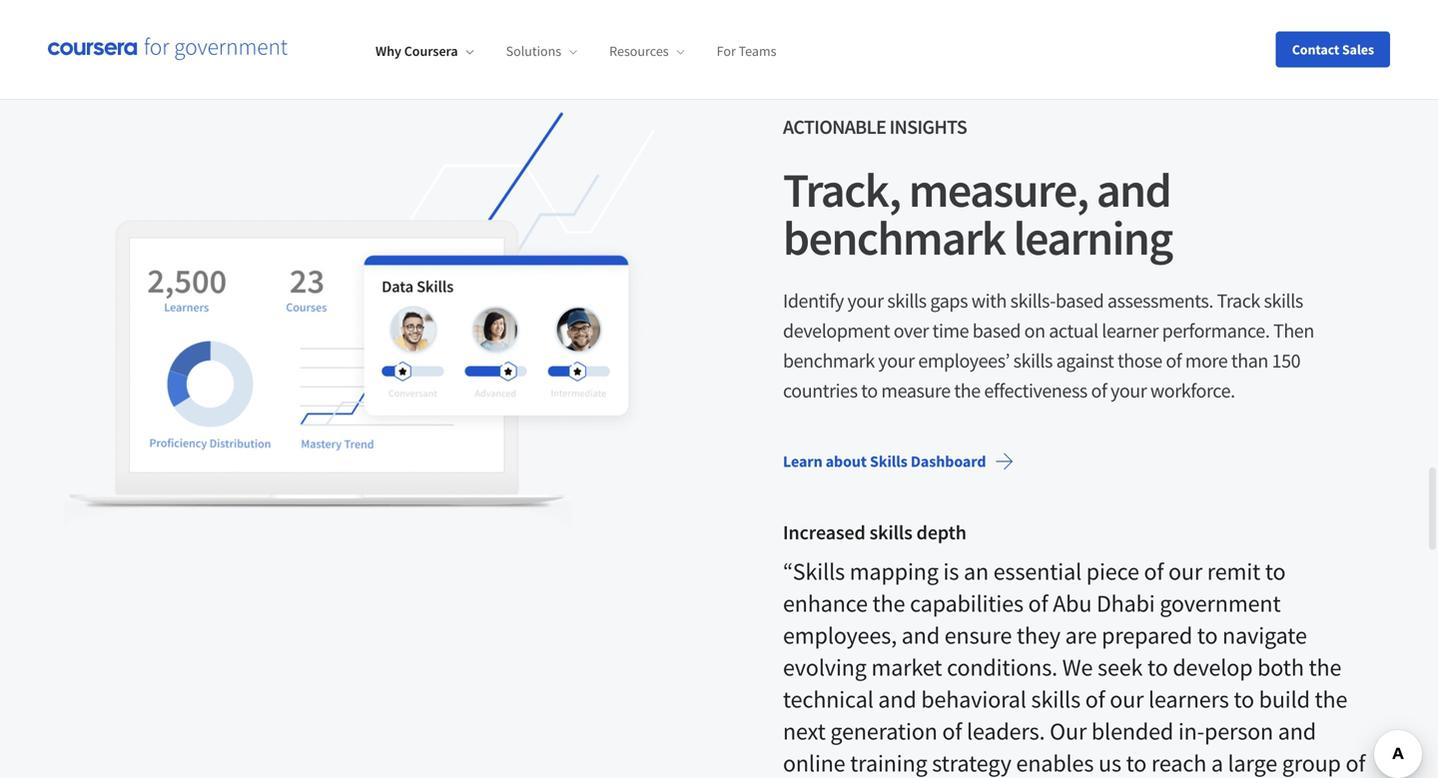 Task type: describe. For each thing, give the bounding box(es) containing it.
resources link
[[609, 42, 685, 60]]

learning
[[1013, 208, 1172, 268]]

effectiveness
[[984, 378, 1088, 403]]

0 horizontal spatial based
[[973, 318, 1021, 343]]

actionable
[[783, 114, 886, 139]]

the down "mapping"
[[873, 588, 905, 618]]

for teams
[[717, 42, 777, 60]]

a
[[1211, 748, 1223, 778]]

benchmark inside track, measure, and benchmark learning
[[783, 208, 1005, 268]]

learn
[[783, 452, 823, 472]]

skills up over
[[887, 288, 927, 313]]

against
[[1056, 348, 1114, 373]]

those
[[1118, 348, 1162, 373]]

increased
[[783, 520, 866, 545]]

why coursera
[[376, 42, 458, 60]]

they
[[1017, 620, 1061, 650]]

depth
[[917, 520, 967, 545]]

in-
[[1178, 716, 1205, 746]]

learn about skills dashboard link
[[767, 438, 1030, 486]]

illustration of coursera's skills dashboard image
[[64, 112, 655, 532]]

actual
[[1049, 318, 1098, 343]]

behavioral
[[921, 684, 1027, 714]]

assessments.
[[1108, 288, 1214, 313]]

measure
[[881, 378, 951, 403]]

build
[[1259, 684, 1310, 714]]

essential
[[994, 556, 1082, 586]]

of up they
[[1029, 588, 1048, 618]]

evolving
[[783, 652, 867, 682]]

capabilities
[[910, 588, 1024, 618]]

why
[[376, 42, 401, 60]]

technical
[[783, 684, 874, 714]]

reach
[[1152, 748, 1207, 778]]

sales
[[1342, 40, 1374, 58]]

skills up "mapping"
[[870, 520, 913, 545]]

training
[[850, 748, 928, 778]]

skills-
[[1010, 288, 1056, 313]]

abu
[[1053, 588, 1092, 618]]

our
[[1050, 716, 1087, 746]]

blended
[[1092, 716, 1174, 746]]

coursera for government image
[[48, 38, 288, 61]]

with
[[972, 288, 1007, 313]]

for
[[717, 42, 736, 60]]

about
[[826, 452, 867, 472]]

skills inside skills mapping is an essential piece of our remit to enhance the capabilities of abu dhabi government employees, and ensure they are prepared to navigate evolving market conditions. we seek to develop both the technical and behavioral skills of our learners to build the next generation of leaders. our blended in-person and online training strategy enables us to reach a large gr
[[793, 556, 845, 586]]

benchmark inside identify your skills gaps with skills-based assessments. track skills development over time based on actual learner performance. then benchmark your employees' skills against those of more than 150 countries to measure the effectiveness of your workforce.
[[783, 348, 875, 373]]

to inside identify your skills gaps with skills-based assessments. track skills development over time based on actual learner performance. then benchmark your employees' skills against those of more than 150 countries to measure the effectiveness of your workforce.
[[861, 378, 878, 403]]

insights
[[890, 114, 967, 139]]

dashboard
[[911, 452, 986, 472]]

leaders.
[[967, 716, 1045, 746]]

enhance
[[783, 588, 868, 618]]

performance.
[[1162, 318, 1270, 343]]

for teams link
[[717, 42, 777, 60]]

employees'
[[918, 348, 1010, 373]]

us
[[1099, 748, 1122, 778]]

enables
[[1016, 748, 1094, 778]]

navigate
[[1223, 620, 1307, 650]]

of left the more
[[1166, 348, 1182, 373]]

to up develop
[[1197, 620, 1218, 650]]

skills up then
[[1264, 288, 1303, 313]]

market
[[872, 652, 942, 682]]

resources
[[609, 42, 669, 60]]

learner
[[1102, 318, 1159, 343]]

prepared
[[1102, 620, 1193, 650]]

employees,
[[783, 620, 897, 650]]

time
[[933, 318, 969, 343]]

then
[[1274, 318, 1314, 343]]

the right both
[[1309, 652, 1342, 682]]

both
[[1258, 652, 1304, 682]]

contact sales
[[1292, 40, 1374, 58]]

more
[[1185, 348, 1228, 373]]

2 vertical spatial your
[[1111, 378, 1147, 403]]

gaps
[[930, 288, 968, 313]]

an
[[964, 556, 989, 586]]

increased skills depth
[[783, 520, 967, 545]]

to right us
[[1126, 748, 1147, 778]]

solutions link
[[506, 42, 578, 60]]



Task type: locate. For each thing, give the bounding box(es) containing it.
are
[[1065, 620, 1097, 650]]

of right piece
[[1144, 556, 1164, 586]]

1 vertical spatial based
[[973, 318, 1021, 343]]

your up development
[[848, 288, 884, 313]]

our
[[1169, 556, 1203, 586], [1110, 684, 1144, 714]]

countries
[[783, 378, 858, 403]]

skills up our
[[1031, 684, 1081, 714]]

skills right about
[[870, 452, 908, 472]]

why coursera link
[[376, 42, 474, 60]]

remit
[[1207, 556, 1261, 586]]

and inside track, measure, and benchmark learning
[[1097, 160, 1171, 220]]

to down prepared
[[1148, 652, 1168, 682]]

benchmark
[[783, 208, 1005, 268], [783, 348, 875, 373]]

0 horizontal spatial skills
[[793, 556, 845, 586]]

our up government on the bottom
[[1169, 556, 1203, 586]]

coursera
[[404, 42, 458, 60]]

0 horizontal spatial our
[[1110, 684, 1144, 714]]

to up person
[[1234, 684, 1255, 714]]

develop
[[1173, 652, 1253, 682]]

measure,
[[909, 160, 1088, 220]]

government
[[1160, 588, 1281, 618]]

1 horizontal spatial skills
[[870, 452, 908, 472]]

identify
[[783, 288, 844, 313]]

0 vertical spatial your
[[848, 288, 884, 313]]

mapping
[[850, 556, 939, 586]]

your down the those
[[1111, 378, 1147, 403]]

benchmark down development
[[783, 348, 875, 373]]

benchmark up the gaps
[[783, 208, 1005, 268]]

0 vertical spatial our
[[1169, 556, 1203, 586]]

our up blended
[[1110, 684, 1144, 714]]

to
[[861, 378, 878, 403], [1265, 556, 1286, 586], [1197, 620, 1218, 650], [1148, 652, 1168, 682], [1234, 684, 1255, 714], [1126, 748, 1147, 778]]

1 vertical spatial your
[[878, 348, 915, 373]]

1 benchmark from the top
[[783, 208, 1005, 268]]

track
[[1217, 288, 1260, 313]]

track, measure, and benchmark learning
[[783, 160, 1172, 268]]

skills mapping is an essential piece of our remit to enhance the capabilities of abu dhabi government employees, and ensure they are prepared to navigate evolving market conditions. we seek to develop both the technical and behavioral skills of our learners to build the next generation of leaders. our blended in-person and online training strategy enables us to reach a large gr
[[783, 556, 1366, 778]]

on
[[1024, 318, 1045, 343]]

of down "we" on the bottom of the page
[[1085, 684, 1105, 714]]

is
[[943, 556, 959, 586]]

skills down on
[[1013, 348, 1053, 373]]

1 horizontal spatial our
[[1169, 556, 1203, 586]]

skills
[[887, 288, 927, 313], [1264, 288, 1303, 313], [1013, 348, 1053, 373], [870, 520, 913, 545], [1031, 684, 1081, 714]]

and
[[1097, 160, 1171, 220], [902, 620, 940, 650], [878, 684, 917, 714], [1278, 716, 1317, 746]]

2 benchmark from the top
[[783, 348, 875, 373]]

contact sales button
[[1276, 31, 1390, 67]]

learn about skills dashboard
[[783, 452, 986, 472]]

actionable insights
[[783, 114, 967, 139]]

generation
[[830, 716, 938, 746]]

teams
[[739, 42, 777, 60]]

the
[[954, 378, 981, 403], [873, 588, 905, 618], [1309, 652, 1342, 682], [1315, 684, 1348, 714]]

your down over
[[878, 348, 915, 373]]

online
[[783, 748, 846, 778]]

based down with
[[973, 318, 1021, 343]]

track,
[[783, 160, 901, 220]]

identify your skills gaps with skills-based assessments. track skills development over time based on actual learner performance. then benchmark your employees' skills against those of more than 150 countries to measure the effectiveness of your workforce.
[[783, 288, 1314, 403]]

to left the measure
[[861, 378, 878, 403]]

the down employees'
[[954, 378, 981, 403]]

development
[[783, 318, 890, 343]]

skills
[[870, 452, 908, 472], [793, 556, 845, 586]]

conditions.
[[947, 652, 1058, 682]]

skills up enhance
[[793, 556, 845, 586]]

next
[[783, 716, 826, 746]]

of down 'against'
[[1091, 378, 1107, 403]]

dhabi
[[1097, 588, 1155, 618]]

1 horizontal spatial based
[[1056, 288, 1104, 313]]

your
[[848, 288, 884, 313], [878, 348, 915, 373], [1111, 378, 1147, 403]]

ensure
[[945, 620, 1012, 650]]

1 vertical spatial benchmark
[[783, 348, 875, 373]]

skills inside skills mapping is an essential piece of our remit to enhance the capabilities of abu dhabi government employees, and ensure they are prepared to navigate evolving market conditions. we seek to develop both the technical and behavioral skills of our learners to build the next generation of leaders. our blended in-person and online training strategy enables us to reach a large gr
[[1031, 684, 1081, 714]]

than
[[1231, 348, 1269, 373]]

workforce.
[[1151, 378, 1235, 403]]

the right 'build'
[[1315, 684, 1348, 714]]

based up actual
[[1056, 288, 1104, 313]]

contact
[[1292, 40, 1340, 58]]

1 vertical spatial our
[[1110, 684, 1144, 714]]

1 vertical spatial skills
[[793, 556, 845, 586]]

150
[[1272, 348, 1301, 373]]

0 vertical spatial skills
[[870, 452, 908, 472]]

we
[[1063, 652, 1093, 682]]

to right remit
[[1265, 556, 1286, 586]]

0 vertical spatial based
[[1056, 288, 1104, 313]]

solutions
[[506, 42, 562, 60]]

the inside identify your skills gaps with skills-based assessments. track skills development over time based on actual learner performance. then benchmark your employees' skills against those of more than 150 countries to measure the effectiveness of your workforce.
[[954, 378, 981, 403]]

strategy
[[932, 748, 1012, 778]]

over
[[894, 318, 929, 343]]

person
[[1205, 716, 1274, 746]]

piece
[[1087, 556, 1139, 586]]

0 vertical spatial benchmark
[[783, 208, 1005, 268]]

based
[[1056, 288, 1104, 313], [973, 318, 1021, 343]]

learners
[[1149, 684, 1229, 714]]

seek
[[1098, 652, 1143, 682]]

large
[[1228, 748, 1278, 778]]

of up strategy
[[942, 716, 962, 746]]



Task type: vqa. For each thing, say whether or not it's contained in the screenshot.
conditions.
yes



